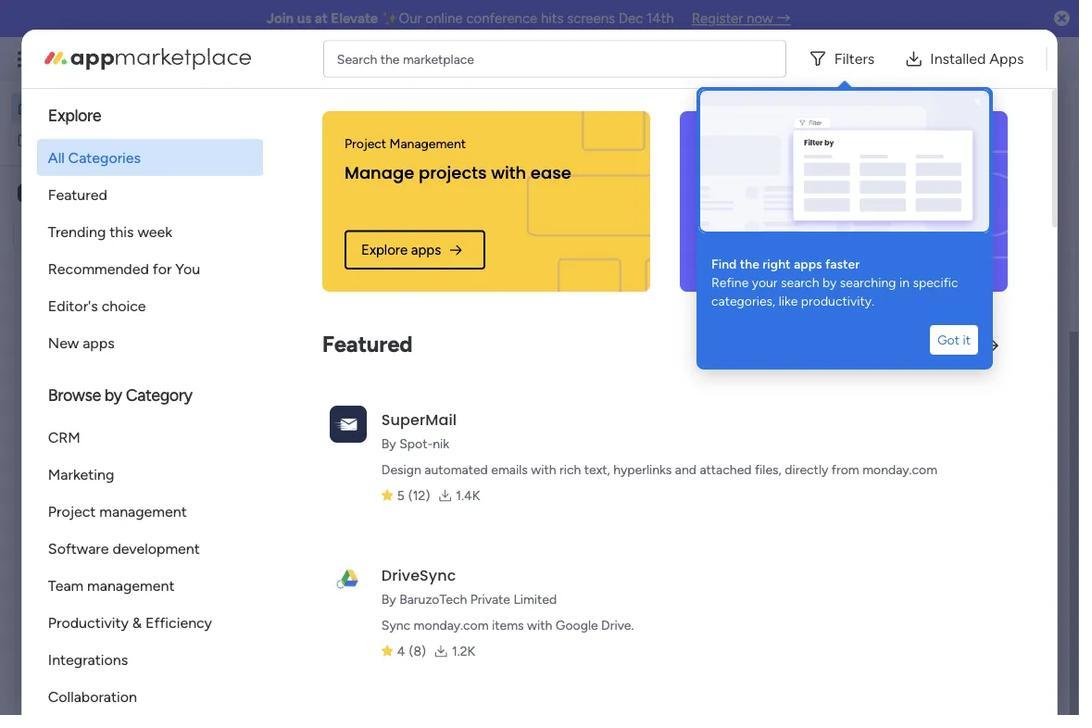 Task type: locate. For each thing, give the bounding box(es) containing it.
your inside connect your favorite tools to monday.com
[[778, 161, 816, 184]]

to
[[934, 161, 951, 184]]

in inside boost your workflow in minutes with ready-made templates
[[925, 169, 937, 186]]

explore up my work
[[48, 106, 101, 126]]

templates inside "button"
[[906, 232, 973, 249]]

automated
[[424, 462, 488, 478]]

management for project management
[[99, 503, 186, 520]]

efficiency
[[145, 614, 212, 632]]

1 horizontal spatial explore apps
[[719, 241, 799, 258]]

0 horizontal spatial get
[[828, 291, 850, 309]]

by right browse
[[104, 386, 122, 406]]

find
[[712, 256, 737, 272]]

see plans button
[[299, 45, 388, 73]]

main right workspace icon at the top of page
[[43, 184, 75, 202]]

1 vertical spatial project management
[[44, 267, 165, 283]]

work
[[150, 49, 183, 70], [62, 132, 90, 147]]

team
[[48, 577, 83, 595]]

1 horizontal spatial the
[[740, 256, 760, 272]]

0 horizontal spatial the
[[380, 51, 399, 67]]

my for my workspaces
[[312, 128, 336, 148]]

templates down workflow
[[869, 191, 935, 208]]

0 horizontal spatial &
[[132, 614, 141, 632]]

integrations down productivity
[[48, 651, 128, 669]]

app logo image
[[329, 406, 366, 443], [329, 561, 366, 599]]

my for my work
[[41, 132, 59, 147]]

0 vertical spatial templates
[[869, 191, 935, 208]]

app logo image left spot-
[[329, 406, 366, 443]]

0 vertical spatial in
[[925, 169, 937, 186]]

1 vertical spatial by
[[381, 592, 396, 608]]

0 vertical spatial learn
[[774, 291, 811, 309]]

filters
[[834, 50, 875, 68]]

learn inside help center element
[[847, 455, 879, 471]]

contact sales element
[[774, 593, 1052, 667]]

with right minutes
[[998, 169, 1026, 186]]

& left efficiency
[[132, 614, 141, 632]]

0 vertical spatial the
[[380, 51, 399, 67]]

nik
[[433, 436, 449, 452]]

us
[[297, 10, 312, 27]]

your inside boost your workflow in minutes with ready-made templates
[[827, 169, 857, 186]]

workspace inside button
[[414, 184, 495, 204]]

work for my
[[62, 132, 90, 147]]

by up the "productivity."
[[823, 275, 837, 290]]

the inside find the right apps faster refine your search by searching in specific categories, like productivity.
[[740, 256, 760, 272]]

work for monday
[[150, 49, 183, 70]]

my left the workspaces in the top left of the page
[[312, 128, 336, 148]]

app logo image left drivesync
[[329, 561, 366, 599]]

management up productivity & efficiency
[[87, 577, 174, 595]]

1 horizontal spatial main
[[374, 184, 410, 204]]

explore templates button
[[785, 222, 1041, 259]]

main workspace
[[374, 184, 495, 204], [43, 184, 152, 202]]

search
[[781, 275, 820, 290]]

management inside list box
[[89, 267, 165, 283]]

manage
[[344, 161, 414, 184]]

featured
[[48, 186, 107, 203], [322, 330, 412, 357]]

project management inside 'project management' list box
[[44, 267, 165, 283]]

0 horizontal spatial project management
[[44, 267, 165, 283]]

workspace down categories
[[79, 184, 152, 202]]

your for connect
[[778, 161, 816, 184]]

(inbox)
[[411, 65, 467, 85]]

apps
[[411, 241, 441, 258], [769, 241, 799, 258], [794, 256, 823, 272], [82, 334, 114, 352]]

2 by from the top
[[381, 592, 396, 608]]

0 vertical spatial project management
[[344, 135, 466, 151]]

project inside list box
[[44, 267, 85, 283]]

project management up the 'editor's choice'
[[44, 267, 165, 283]]

1 horizontal spatial main workspace
[[374, 184, 495, 204]]

apps inside find the right apps faster refine your search by searching in specific categories, like productivity.
[[794, 256, 823, 272]]

and left attached
[[675, 462, 697, 478]]

the right find
[[740, 256, 760, 272]]

by up sync
[[381, 592, 396, 608]]

plans
[[349, 51, 380, 67]]

and
[[882, 455, 904, 471], [675, 462, 697, 478]]

my
[[312, 128, 336, 148], [41, 132, 59, 147]]

by
[[381, 436, 396, 452], [381, 592, 396, 608]]

join
[[267, 10, 294, 27]]

productivity.
[[802, 293, 875, 309]]

featured up trending
[[48, 186, 107, 203]]

1 horizontal spatial in
[[925, 169, 937, 186]]

home button
[[11, 93, 199, 122]]

templates up the specific at the top
[[906, 232, 973, 249]]

get inside help center element
[[907, 455, 927, 471]]

2 vertical spatial project
[[48, 503, 95, 520]]

0 horizontal spatial and
[[675, 462, 697, 478]]

1 horizontal spatial get
[[907, 455, 927, 471]]

1 horizontal spatial workspace
[[414, 184, 495, 204]]

the right plans
[[380, 51, 399, 67]]

started
[[896, 345, 939, 361]]

2 vertical spatial management
[[87, 577, 174, 595]]

management up choice
[[89, 267, 165, 283]]

installed
[[930, 50, 986, 68]]

my inside button
[[41, 132, 59, 147]]

select product image
[[17, 50, 35, 69]]

0 horizontal spatial work
[[62, 132, 90, 147]]

works
[[989, 366, 1023, 382]]

choice
[[101, 297, 146, 315]]

apps marketplace image
[[44, 48, 251, 70]]

ready-
[[785, 191, 828, 208]]

monday.com up the 1.2k
[[413, 618, 489, 634]]

with left rich
[[531, 462, 556, 478]]

1 vertical spatial work
[[62, 132, 90, 147]]

getting
[[847, 345, 893, 361]]

learn inside "getting started learn how monday.com works"
[[847, 366, 879, 382]]

0 horizontal spatial in
[[900, 275, 910, 290]]

get down the searching at the top of page
[[828, 291, 850, 309]]

bob builder image
[[1028, 44, 1058, 74]]

1 vertical spatial templates
[[906, 232, 973, 249]]

main workspace down the workspaces in the top left of the page
[[374, 184, 495, 204]]

2 app logo image from the top
[[329, 561, 366, 599]]

monday.com down the show more
[[910, 366, 985, 382]]

your down right
[[752, 275, 778, 290]]

0 horizontal spatial main workspace
[[43, 184, 152, 202]]

feed
[[373, 65, 407, 85]]

main inside workspace selection element
[[43, 184, 75, 202]]

conference
[[467, 10, 538, 27]]

monday.com down connect
[[702, 186, 815, 209]]

explore inside "button"
[[853, 232, 903, 249]]

featured up supermail
[[322, 330, 412, 357]]

faster
[[826, 256, 860, 272]]

search everything image
[[922, 50, 941, 69]]

0 vertical spatial app logo image
[[329, 406, 366, 443]]

work inside button
[[62, 132, 90, 147]]

2 vertical spatial learn
[[847, 455, 879, 471]]

1 horizontal spatial project management
[[344, 135, 466, 151]]

1 vertical spatial project
[[44, 267, 85, 283]]

by inside the drivesync by baruzotech private limited
[[381, 592, 396, 608]]

templates image image
[[791, 23, 1035, 151]]

1 horizontal spatial work
[[150, 49, 183, 70]]

getting started element
[[774, 326, 1052, 400]]

your up ready-
[[778, 161, 816, 184]]

refine
[[712, 275, 749, 290]]

work right the monday
[[150, 49, 183, 70]]

marketplace
[[403, 51, 474, 67]]

the
[[380, 51, 399, 67], [740, 256, 760, 272]]

for
[[152, 260, 171, 278]]

0 vertical spatial work
[[150, 49, 183, 70]]

0 horizontal spatial by
[[104, 386, 122, 406]]

& for productivity
[[132, 614, 141, 632]]

learn for learn and get support
[[847, 455, 879, 471]]

screens
[[567, 10, 615, 27]]

my up all
[[41, 132, 59, 147]]

1 horizontal spatial by
[[823, 275, 837, 290]]

management down join
[[187, 49, 288, 70]]

crm
[[48, 429, 80, 446]]

0 vertical spatial by
[[381, 436, 396, 452]]

0 vertical spatial get
[[828, 291, 850, 309]]

workspace
[[414, 184, 495, 204], [79, 184, 152, 202]]

app logo image for supermail
[[329, 406, 366, 443]]

0 vertical spatial integrations
[[702, 135, 772, 151]]

in left minutes
[[925, 169, 937, 186]]

by left spot-
[[381, 436, 396, 452]]

workflow
[[861, 169, 922, 186]]

show
[[909, 338, 942, 354]]

files,
[[755, 462, 782, 478]]

management
[[389, 135, 466, 151], [89, 267, 165, 283]]

main
[[374, 184, 410, 204], [43, 184, 75, 202]]

0 horizontal spatial integrations
[[48, 651, 128, 669]]

0 horizontal spatial my
[[41, 132, 59, 147]]

workspace right manage
[[414, 184, 495, 204]]

project up the editor's
[[44, 267, 85, 283]]

explore up find the right apps faster heading
[[853, 232, 903, 249]]

by inside supermail by spot-nik
[[381, 436, 396, 452]]

1 vertical spatial get
[[907, 455, 927, 471]]

0 horizontal spatial management
[[89, 267, 165, 283]]

1 explore apps from the left
[[361, 241, 441, 258]]

limited
[[513, 592, 557, 608]]

0 horizontal spatial explore apps
[[361, 241, 441, 258]]

1 vertical spatial the
[[740, 256, 760, 272]]

with down limited
[[527, 618, 552, 634]]

1 by from the top
[[381, 436, 396, 452]]

your up made
[[827, 169, 857, 186]]

apps
[[990, 50, 1024, 68]]

0 vertical spatial management
[[389, 135, 466, 151]]

option
[[0, 259, 236, 262]]

getting started learn how monday.com works
[[847, 345, 1023, 382]]

1 horizontal spatial &
[[815, 291, 824, 309]]

learn down getting
[[847, 366, 879, 382]]

main right workspace image
[[374, 184, 410, 204]]

main workspace inside workspace selection element
[[43, 184, 152, 202]]

0 vertical spatial &
[[815, 291, 824, 309]]

1 horizontal spatial and
[[882, 455, 904, 471]]

supermail
[[381, 409, 457, 430]]

your for boost
[[827, 169, 857, 186]]

invite members image
[[836, 50, 855, 69]]

recommended
[[48, 260, 149, 278]]

project management
[[344, 135, 466, 151], [44, 267, 165, 283]]

1 vertical spatial in
[[900, 275, 910, 290]]

0 horizontal spatial main
[[43, 184, 75, 202]]

& down search
[[815, 291, 824, 309]]

1 vertical spatial management
[[99, 503, 186, 520]]

help center element
[[774, 415, 1052, 489]]

1 app logo image from the top
[[329, 406, 366, 443]]

and inside help center element
[[882, 455, 904, 471]]

integrations up connect
[[702, 135, 772, 151]]

project management up manage
[[344, 135, 466, 151]]

✨
[[382, 10, 396, 27]]

management up projects
[[389, 135, 466, 151]]

drivesync
[[381, 565, 456, 586]]

1 vertical spatial learn
[[847, 366, 879, 382]]

by
[[823, 275, 837, 290], [104, 386, 122, 406]]

0 vertical spatial featured
[[48, 186, 107, 203]]

0 vertical spatial by
[[823, 275, 837, 290]]

management up the development
[[99, 503, 186, 520]]

get for support
[[907, 455, 927, 471]]

1 vertical spatial by
[[104, 386, 122, 406]]

1 vertical spatial &
[[132, 614, 141, 632]]

explore apps up refine
[[719, 241, 799, 258]]

in up inspired
[[900, 275, 910, 290]]

by inside find the right apps faster refine your search by searching in specific categories, like productivity.
[[823, 275, 837, 290]]

workspaces
[[340, 128, 432, 148]]

search the marketplace
[[337, 51, 474, 67]]

private
[[470, 592, 510, 608]]

main workspace button
[[298, 164, 499, 246]]

baruzotech
[[399, 592, 467, 608]]

1 horizontal spatial my
[[312, 128, 336, 148]]

learn down search
[[774, 291, 811, 309]]

explore up refine
[[719, 241, 765, 258]]

with
[[491, 161, 526, 184], [998, 169, 1026, 186], [531, 462, 556, 478], [527, 618, 552, 634]]

register
[[692, 10, 744, 27]]

project up software
[[48, 503, 95, 520]]

and right from
[[882, 455, 904, 471]]

at
[[315, 10, 328, 27]]

recommended for you
[[48, 260, 200, 278]]

by for supermail
[[381, 436, 396, 452]]

1 vertical spatial app logo image
[[329, 561, 366, 599]]

main workspace down all categories
[[43, 184, 152, 202]]

project management
[[48, 503, 186, 520]]

your
[[778, 161, 816, 184], [827, 169, 857, 186], [752, 275, 778, 290]]

1 horizontal spatial featured
[[322, 330, 412, 357]]

supermail by spot-nik
[[381, 409, 457, 452]]

get left 'support'
[[907, 455, 927, 471]]

project
[[344, 135, 386, 151], [44, 267, 85, 283], [48, 503, 95, 520]]

my work button
[[11, 125, 199, 154]]

learn right 'directly'
[[847, 455, 879, 471]]

1 vertical spatial management
[[89, 267, 165, 283]]

got it
[[938, 332, 971, 348]]

0 horizontal spatial workspace
[[79, 184, 152, 202]]

work up all categories
[[62, 132, 90, 147]]

searching
[[840, 275, 897, 290]]

got
[[938, 332, 960, 348]]

explore apps down workspace image
[[361, 241, 441, 258]]

project up manage
[[344, 135, 386, 151]]

workspace selection element
[[18, 182, 155, 204]]



Task type: describe. For each thing, give the bounding box(es) containing it.
0 horizontal spatial featured
[[48, 186, 107, 203]]

rich
[[559, 462, 581, 478]]

monday.com right from
[[863, 462, 938, 478]]

installed apps button
[[890, 40, 1039, 77]]

workspace image
[[317, 183, 361, 227]]

inspired
[[854, 291, 907, 309]]

right
[[763, 256, 791, 272]]

browse by category
[[48, 386, 192, 406]]

the for find
[[740, 256, 760, 272]]

software
[[48, 540, 108, 558]]

explore down workspace image
[[361, 241, 407, 258]]

development
[[112, 540, 200, 558]]

learn & get inspired
[[774, 291, 907, 309]]

tools
[[889, 161, 930, 184]]

learn for learn & get inspired
[[774, 291, 811, 309]]

0 vertical spatial management
[[187, 49, 288, 70]]

main inside button
[[374, 184, 410, 204]]

with inside boost your workflow in minutes with ready-made templates
[[998, 169, 1026, 186]]

got it button
[[931, 325, 979, 355]]

specific
[[913, 275, 959, 290]]

1 horizontal spatial management
[[389, 135, 466, 151]]

1 vertical spatial integrations
[[48, 651, 128, 669]]

emails
[[491, 462, 528, 478]]

all categories
[[48, 149, 140, 166]]

category
[[125, 386, 192, 406]]

get for inspired
[[828, 291, 850, 309]]

google
[[555, 618, 598, 634]]

my workspaces
[[312, 128, 432, 148]]

spot-
[[399, 436, 433, 452]]

more
[[945, 338, 975, 354]]

join us at elevate ✨ our online conference hits screens dec 14th
[[267, 10, 674, 27]]

m
[[21, 185, 32, 201]]

register now → link
[[692, 10, 791, 27]]

1.2k
[[452, 644, 475, 659]]

monday work management
[[82, 49, 288, 70]]

help image
[[963, 50, 982, 69]]

workspace image
[[18, 183, 36, 203]]

connect your favorite tools to monday.com
[[702, 161, 951, 209]]

monday.com inside connect your favorite tools to monday.com
[[702, 186, 815, 209]]

14th
[[647, 10, 674, 27]]

inbox image
[[795, 50, 814, 69]]

elevate
[[331, 10, 378, 27]]

2 explore apps from the left
[[719, 241, 799, 258]]

join a webinar element
[[774, 504, 1052, 578]]

1 vertical spatial featured
[[322, 330, 412, 357]]

support
[[930, 455, 975, 471]]

projects
[[418, 161, 486, 184]]

(12)
[[408, 488, 430, 504]]

1 horizontal spatial integrations
[[702, 135, 772, 151]]

from
[[832, 462, 859, 478]]

new apps
[[48, 334, 114, 352]]

0 vertical spatial project
[[344, 135, 386, 151]]

4 (8)
[[397, 644, 426, 659]]

find the right apps faster refine your search by searching in specific categories, like productivity.
[[712, 256, 962, 309]]

how
[[882, 366, 907, 382]]

items
[[492, 618, 524, 634]]

0
[[481, 68, 489, 83]]

the for search
[[380, 51, 399, 67]]

drive.
[[601, 618, 634, 634]]

categories,
[[712, 293, 776, 309]]

& for learn
[[815, 291, 824, 309]]

main workspace inside button
[[374, 184, 495, 204]]

attached
[[700, 462, 752, 478]]

now
[[747, 10, 774, 27]]

see plans
[[324, 51, 380, 67]]

templates inside boost your workflow in minutes with ready-made templates
[[869, 191, 935, 208]]

ease
[[530, 161, 571, 184]]

my work
[[41, 132, 90, 147]]

text,
[[584, 462, 610, 478]]

hits
[[541, 10, 564, 27]]

find the right apps faster heading
[[712, 255, 979, 273]]

browse
[[48, 386, 100, 406]]

directly
[[785, 462, 828, 478]]

editor's
[[48, 297, 97, 315]]

categories
[[68, 149, 140, 166]]

design
[[381, 462, 421, 478]]

editor's choice
[[48, 297, 146, 315]]

week
[[137, 223, 172, 241]]

collaboration
[[48, 688, 137, 706]]

1.4k
[[456, 488, 480, 504]]

sync
[[381, 618, 410, 634]]

this
[[109, 223, 133, 241]]

your inside find the right apps faster refine your search by searching in specific categories, like productivity.
[[752, 275, 778, 290]]

it
[[963, 332, 971, 348]]

update
[[312, 65, 369, 85]]

software development
[[48, 540, 200, 558]]

design automated emails with rich text, hyperlinks and attached files, directly from monday.com
[[381, 462, 938, 478]]

manage projects with ease
[[344, 161, 571, 184]]

close image
[[971, 95, 986, 109]]

with left ease
[[491, 161, 526, 184]]

drivesync by baruzotech private limited
[[381, 565, 557, 608]]

productivity
[[48, 614, 128, 632]]

management for team management
[[87, 577, 174, 595]]

explore templates
[[853, 232, 973, 249]]

show more
[[909, 338, 975, 354]]

by for drivesync
[[381, 592, 396, 608]]

app logo image for drivesync
[[329, 561, 366, 599]]

connect
[[702, 161, 774, 184]]

sync monday.com items with google drive.
[[381, 618, 634, 634]]

favorite
[[820, 161, 884, 184]]

4
[[397, 644, 405, 659]]

see
[[324, 51, 346, 67]]

Search in workspace field
[[39, 222, 155, 244]]

team management
[[48, 577, 174, 595]]

update feed (inbox)
[[312, 65, 467, 85]]

in inside find the right apps faster refine your search by searching in specific categories, like productivity.
[[900, 275, 910, 290]]

monday.com inside "getting started learn how monday.com works"
[[910, 366, 985, 382]]

project management list box
[[0, 256, 236, 541]]

trending this week
[[48, 223, 172, 241]]



Task type: vqa. For each thing, say whether or not it's contained in the screenshot.
Project Management
yes



